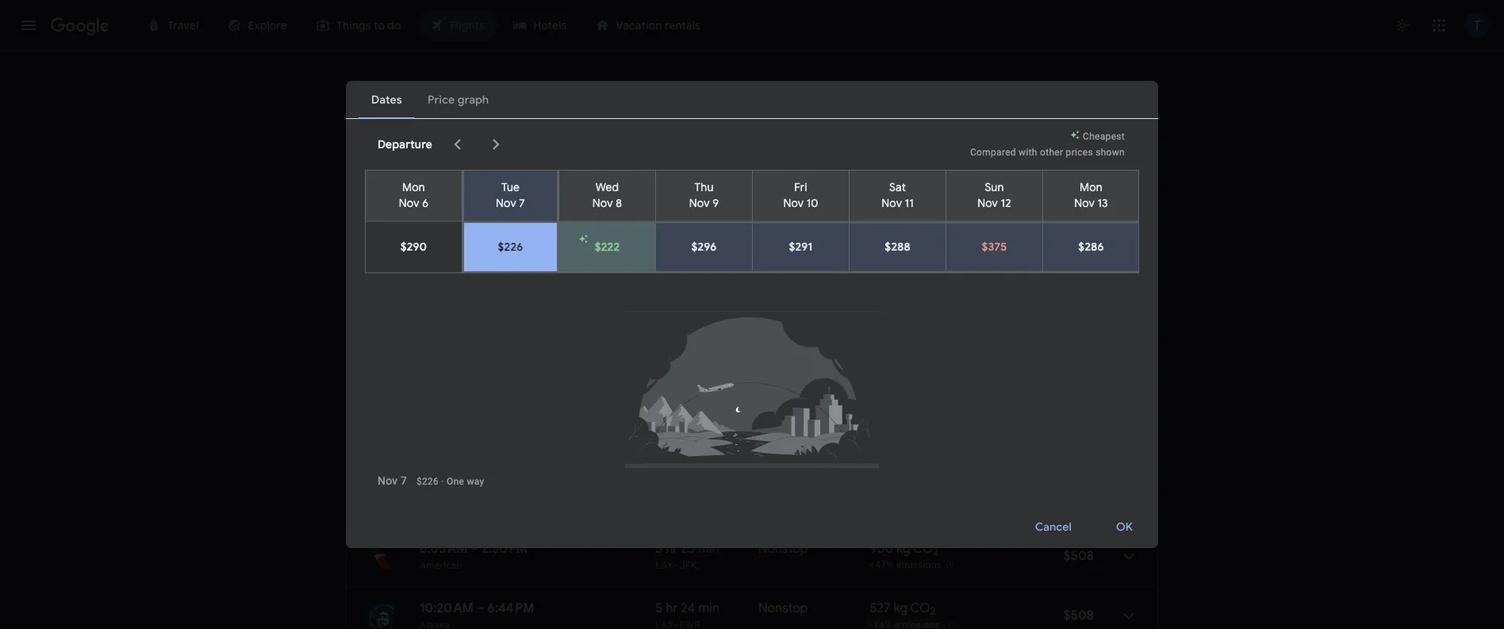 Task type: vqa. For each thing, say whether or not it's contained in the screenshot.
Drink &
no



Task type: locate. For each thing, give the bounding box(es) containing it.
prices up airports
[[1066, 147, 1093, 158]]

2 $508 from the top
[[1064, 607, 1094, 623]]

2
[[478, 81, 484, 94], [728, 381, 733, 392], [933, 545, 939, 559], [930, 605, 936, 618]]

airlines
[[658, 164, 698, 179]]

2 mon from the left
[[1080, 180, 1103, 194]]

nov for wed nov 8
[[593, 196, 613, 210]]

$226 left the ·
[[417, 476, 439, 487]]

508 US dollars text field
[[1064, 607, 1094, 623]]

hr left '32'
[[666, 421, 678, 438]]

·
[[441, 476, 444, 487]]

– left 2:30 pm text field
[[471, 540, 479, 557]]

nov left 6
[[399, 196, 419, 210]]

1 vertical spatial hr
[[666, 540, 678, 557]]

nov 7 left $226 text field
[[378, 474, 407, 487]]

google
[[491, 307, 527, 321]]

mon nov 6
[[399, 180, 429, 210]]

$222 button
[[559, 223, 655, 271]]

2 vertical spatial nonstop flight. element
[[759, 600, 808, 618]]

$288 button
[[850, 223, 946, 271]]

493
[[870, 421, 892, 438]]

$508 for 527
[[1064, 607, 1094, 623]]

Departure text field
[[901, 109, 1104, 152]]

3 nonstop flight. element from the top
[[759, 600, 808, 618]]

kg inside 527 kg co 2
[[894, 600, 908, 616]]

Arrival time: 6:44 PM. text field
[[488, 600, 534, 616]]

nov inside fri nov 10
[[783, 196, 804, 210]]

tue nov 7
[[496, 180, 525, 210]]

1 horizontal spatial mon
[[1080, 180, 1103, 194]]

the right if at the left of page
[[661, 307, 677, 321]]

2 inside 2 "popup button"
[[478, 81, 484, 94]]

2 button
[[449, 73, 512, 102]]

hr left 24
[[666, 600, 678, 616]]

1 vertical spatial nonstop
[[759, 540, 808, 557]]

shown
[[1096, 147, 1125, 158]]

1 mon from the left
[[402, 180, 425, 194]]

required
[[617, 381, 653, 392]]

7 left $226 text field
[[401, 474, 407, 487]]

– inside 6:05 am – 2:30 pm american
[[471, 540, 479, 557]]

date
[[972, 230, 997, 244]]

1 vertical spatial nonstop flight. element
[[759, 540, 808, 559]]

$226 for $226
[[498, 240, 523, 254]]

you right pays at left
[[557, 307, 575, 321]]

kg up "+47% emissions"
[[897, 540, 911, 557]]

ok button
[[1097, 508, 1152, 546]]

1 vertical spatial $226
[[417, 476, 439, 487]]

5 hr 25 min lax – jfk
[[656, 540, 719, 571]]

bag
[[523, 164, 543, 179]]

$508
[[1064, 547, 1094, 564], [1064, 607, 1094, 623]]

price graph button
[[1041, 223, 1155, 252]]

12
[[1001, 196, 1012, 210]]

0 vertical spatial nonstop
[[759, 421, 808, 438]]

price inside popup button
[[741, 164, 768, 179]]

1 vertical spatial kg
[[894, 600, 908, 616]]

0 vertical spatial co
[[913, 540, 933, 557]]

hr inside '5 hr 32 min lax – ewr'
[[666, 421, 678, 438]]

leaves los angeles international airport at 10:20 am on tuesday, november 7 and arrives at newark liberty international airport at 6:44 pm on tuesday, november 7. element
[[420, 600, 534, 616]]

nov down sat
[[882, 196, 902, 210]]

2 horizontal spatial 7
[[519, 196, 525, 210]]

lax for 5 hr 25 min
[[656, 560, 674, 571]]

tue
[[501, 180, 520, 194]]

$286 button
[[1043, 223, 1139, 271]]

nov inside the mon nov 6
[[399, 196, 419, 210]]

price
[[680, 307, 705, 321]]

prices
[[1066, 147, 1093, 158], [405, 225, 438, 240]]

nov left 13 at the top of the page
[[1074, 196, 1095, 210]]

co for 527
[[911, 600, 930, 616]]

5 inside "5 hr 25 min lax – jfk"
[[656, 540, 663, 557]]

wed
[[596, 180, 619, 194]]

mon inside the mon nov 6
[[402, 180, 425, 194]]

10:28 am – 6:59 pm
[[420, 481, 532, 497]]

hr for 24
[[666, 600, 678, 616]]

the
[[578, 307, 594, 321], [661, 307, 677, 321]]

$226
[[498, 240, 523, 254], [417, 476, 439, 487]]

min right 25
[[698, 540, 719, 557]]

900
[[870, 540, 894, 557]]

1 vertical spatial prices
[[405, 225, 438, 240]]

$286
[[1079, 240, 1104, 254]]

min right 24
[[698, 600, 720, 616]]

10:28 am
[[420, 481, 472, 497]]

2 vertical spatial hr
[[666, 600, 678, 616]]

– down total duration 5 hr 25 min. element
[[674, 560, 680, 571]]

$226 · one way
[[417, 476, 484, 487]]

$226 inside 'button'
[[498, 240, 523, 254]]

10
[[807, 196, 819, 210]]

scroll left image
[[448, 135, 467, 154]]

Departure time: 10:28 AM. text field
[[420, 481, 472, 497]]

hr
[[666, 421, 678, 438], [666, 540, 678, 557], [666, 600, 678, 616]]

3 hr from the top
[[666, 600, 678, 616]]

8
[[616, 196, 622, 210]]

1 $508 from the top
[[1064, 547, 1094, 564]]

mon up 13 at the top of the page
[[1080, 180, 1103, 194]]

0 vertical spatial min
[[698, 421, 719, 438]]

$508 down cancel "button"
[[1064, 547, 1094, 564]]

after
[[740, 307, 764, 321]]

1 horizontal spatial nov 7
[[465, 225, 495, 240]]

32
[[681, 421, 695, 438]]

1 vertical spatial price
[[1082, 230, 1109, 244]]

total duration 5 hr 25 min. element
[[656, 540, 759, 559]]

$375 button
[[947, 223, 1043, 271]]

1 vertical spatial 5
[[656, 540, 663, 557]]

co inside 900 kg co 2
[[913, 540, 933, 557]]

lax left jfk
[[656, 560, 674, 571]]

nov inside wed nov 8
[[593, 196, 613, 210]]

price for price graph
[[1082, 230, 1109, 244]]

2 vertical spatial 5
[[656, 600, 663, 616]]

1 vertical spatial lax
[[656, 560, 674, 571]]

price graph
[[1082, 230, 1143, 244]]

co up emissions
[[913, 540, 933, 557]]

24
[[681, 600, 695, 616]]

0 vertical spatial 7
[[519, 196, 525, 210]]

fri
[[795, 180, 807, 194]]

0 vertical spatial price
[[741, 164, 768, 179]]

2 5 from the top
[[656, 540, 663, 557]]

nov for tue nov 7
[[496, 196, 516, 210]]

min inside "5 hr 25 min lax – jfk"
[[698, 540, 719, 557]]

Departure time: 10:20 AM. text field
[[420, 600, 474, 616]]

nov inside mon nov 13
[[1074, 196, 1095, 210]]

kg right 527 at the right of the page
[[894, 600, 908, 616]]

– right one
[[476, 481, 483, 497]]

0 horizontal spatial the
[[578, 307, 594, 321]]

2 vertical spatial nonstop
[[759, 600, 808, 616]]

hr left 25
[[666, 540, 678, 557]]

5 inside '5 hr 32 min lax – ewr'
[[656, 421, 663, 438]]

2 inside 900 kg co 2
[[933, 545, 939, 559]]

2 nonstop flight. element from the top
[[759, 540, 808, 559]]

0 horizontal spatial mon
[[402, 180, 425, 194]]

1 hr from the top
[[666, 421, 678, 438]]

nov inside the thu nov 9
[[689, 196, 710, 210]]

lax left ewr
[[656, 441, 674, 452]]

prices up the $290
[[405, 225, 438, 240]]

$291
[[789, 240, 813, 254]]

mon inside mon nov 13
[[1080, 180, 1103, 194]]

min right '32'
[[698, 421, 719, 438]]

2 vertical spatial 7
[[401, 474, 407, 487]]

5 left 24
[[656, 600, 663, 616]]

grid
[[1000, 230, 1021, 244]]

– down "total duration 5 hr 32 min." element
[[674, 441, 680, 452]]

filters
[[392, 164, 423, 179]]

prices inside find the best price region
[[405, 225, 438, 240]]

nov inside sun nov 12
[[978, 196, 998, 210]]

nonstop flight. element
[[759, 421, 808, 440], [759, 540, 808, 559], [759, 600, 808, 618]]

if
[[651, 307, 658, 321]]

nonstop
[[759, 421, 808, 438], [759, 540, 808, 557], [759, 600, 808, 616]]

mon down filters
[[402, 180, 425, 194]]

$508 for 900
[[1064, 547, 1094, 564]]

for
[[712, 381, 725, 392]]

kg inside 900 kg co 2
[[897, 540, 911, 557]]

– left 6:44 pm
[[477, 600, 485, 616]]

1 vertical spatial min
[[698, 540, 719, 557]]

leaves los angeles international airport at 10:28 am on tuesday, november 7 and arrives at newark liberty international airport at 6:59 pm on tuesday, november 7. element
[[420, 481, 532, 497]]

1 5 from the top
[[656, 421, 663, 438]]

5 for 5 hr 25 min
[[656, 540, 663, 557]]

thu
[[695, 180, 714, 194]]

0 vertical spatial $508
[[1064, 547, 1094, 564]]

0 vertical spatial nov 7
[[465, 225, 495, 240]]

total duration 5 hr 32 min. element
[[656, 421, 759, 440]]

0 horizontal spatial prices
[[405, 225, 438, 240]]

fees
[[691, 381, 710, 392]]

1 lax from the top
[[656, 441, 674, 452]]

Departure time: 6:05 AM. text field
[[420, 540, 468, 557]]

3 nonstop from the top
[[759, 600, 808, 616]]

508 US dollars text field
[[1064, 547, 1094, 564]]

0 horizontal spatial nov 7
[[378, 474, 407, 487]]

all filters (1) button
[[346, 159, 450, 184]]

1 horizontal spatial $226
[[498, 240, 523, 254]]

min inside '5 hr 32 min lax – ewr'
[[698, 421, 719, 438]]

nov inside the sat nov 11
[[882, 196, 902, 210]]

7 down "tue"
[[519, 196, 525, 210]]

co for 900
[[913, 540, 933, 557]]

nov inside tue nov 7
[[496, 196, 516, 210]]

nov down fri
[[783, 196, 804, 210]]

min
[[698, 421, 719, 438], [698, 540, 719, 557], [698, 600, 720, 616]]

emissions
[[885, 164, 937, 179]]

thu nov 9
[[689, 180, 719, 210]]

6
[[422, 196, 429, 210]]

5 left '32'
[[656, 421, 663, 438]]

$508 down $508 text field
[[1064, 607, 1094, 623]]

ewr
[[680, 441, 700, 452]]

0 horizontal spatial 7
[[401, 474, 407, 487]]

7 right learn more about tracked prices image
[[489, 225, 495, 240]]

emissions button
[[875, 159, 964, 184]]

1 horizontal spatial prices
[[1066, 147, 1093, 158]]

1 vertical spatial co
[[911, 600, 930, 616]]

0 vertical spatial hr
[[666, 421, 678, 438]]

0 vertical spatial nonstop flight. element
[[759, 421, 808, 440]]

carry-
[[474, 164, 507, 179]]

1 vertical spatial 7
[[489, 225, 495, 240]]

date grid button
[[931, 223, 1034, 252]]

co right 527 at the right of the page
[[911, 600, 930, 616]]

you right after
[[767, 307, 785, 321]]

0 horizontal spatial $226
[[417, 476, 439, 487]]

and
[[847, 381, 863, 392]]

airlines button
[[649, 159, 725, 184]]

nov 7
[[465, 225, 495, 240], [378, 474, 407, 487]]

lax inside "5 hr 25 min lax – jfk"
[[656, 560, 674, 571]]

1 horizontal spatial price
[[1082, 230, 1109, 244]]

Arrival time: 2:30 PM. text field
[[482, 540, 528, 557]]

nov left 9
[[689, 196, 710, 210]]

7 inside find the best price region
[[489, 225, 495, 240]]

0 vertical spatial $226
[[498, 240, 523, 254]]

co inside 527 kg co 2
[[911, 600, 930, 616]]

13
[[1098, 196, 1108, 210]]

None search field
[[346, 73, 1202, 210]]

nov for fri nov 10
[[783, 196, 804, 210]]

$290 button
[[366, 222, 462, 273]]

the left difference
[[578, 307, 594, 321]]

2 nonstop from the top
[[759, 540, 808, 557]]

co
[[913, 540, 933, 557], [911, 600, 930, 616]]

nov down sun
[[978, 196, 998, 210]]

6:05 am – 2:30 pm american
[[420, 540, 528, 571]]

drops
[[708, 307, 737, 321]]

hr inside "5 hr 25 min lax – jfk"
[[666, 540, 678, 557]]

price inside button
[[1082, 230, 1109, 244]]

stops
[[586, 164, 615, 179]]

0 horizontal spatial price
[[741, 164, 768, 179]]

nov down "tue"
[[496, 196, 516, 210]]

nov
[[399, 196, 419, 210], [496, 196, 516, 210], [593, 196, 613, 210], [689, 196, 710, 210], [783, 196, 804, 210], [882, 196, 902, 210], [978, 196, 998, 210], [1074, 196, 1095, 210], [465, 225, 486, 240], [378, 474, 398, 487]]

5 left 25
[[656, 540, 663, 557]]

1 horizontal spatial you
[[767, 307, 785, 321]]

you
[[557, 307, 575, 321], [767, 307, 785, 321]]

cheapest
[[1083, 131, 1125, 142]]

1 horizontal spatial 7
[[489, 225, 495, 240]]

nov right learn more about tracked prices image
[[465, 225, 486, 240]]

2 hr from the top
[[666, 540, 678, 557]]

1 horizontal spatial the
[[661, 307, 677, 321]]

mon
[[402, 180, 425, 194], [1080, 180, 1103, 194]]

nov for mon nov 13
[[1074, 196, 1095, 210]]

0 horizontal spatial you
[[557, 307, 575, 321]]

lax
[[656, 441, 674, 452], [656, 560, 674, 571]]

2 you from the left
[[767, 307, 785, 321]]

–
[[674, 441, 680, 452], [476, 481, 483, 497], [471, 540, 479, 557], [674, 560, 680, 571], [477, 600, 485, 616]]

kg
[[897, 540, 911, 557], [894, 600, 908, 616]]

900 kg co 2
[[870, 540, 939, 559]]

3 5 from the top
[[656, 600, 663, 616]]

0 vertical spatial prices
[[1066, 147, 1093, 158]]

1 nonstop flight. element from the top
[[759, 421, 808, 440]]

nov 7 right learn more about tracked prices image
[[465, 225, 495, 240]]

main content
[[346, 223, 1158, 629]]

other
[[1040, 147, 1063, 158]]

0 vertical spatial lax
[[656, 441, 674, 452]]

0 vertical spatial kg
[[897, 540, 911, 557]]

$291 button
[[753, 223, 849, 271]]

1 vertical spatial $508
[[1064, 607, 1094, 623]]

$226 down tue nov 7
[[498, 240, 523, 254]]

book.
[[788, 307, 816, 321]]

0 vertical spatial 5
[[656, 421, 663, 438]]

nov left the 8
[[593, 196, 613, 210]]

min for 5 hr 32 min
[[698, 421, 719, 438]]

2 lax from the top
[[656, 560, 674, 571]]

1 you from the left
[[557, 307, 575, 321]]

lax inside '5 hr 32 min lax – ewr'
[[656, 441, 674, 452]]



Task type: describe. For each thing, give the bounding box(es) containing it.
track prices
[[373, 225, 438, 240]]

nonstop for 5 hr 25 min
[[759, 540, 808, 557]]

nov for thu nov 9
[[689, 196, 710, 210]]

graph
[[1112, 230, 1143, 244]]

mon nov 13
[[1074, 180, 1108, 210]]

airports
[[1044, 164, 1086, 179]]

on
[[507, 164, 520, 179]]

2 vertical spatial min
[[698, 600, 720, 616]]

find the best price region
[[346, 223, 1158, 264]]

prices include required taxes + fees for 2 adults. optional charges and
[[551, 381, 866, 392]]

25
[[681, 540, 695, 557]]

one
[[447, 476, 464, 487]]

2 the from the left
[[661, 307, 677, 321]]

527
[[870, 600, 891, 616]]

527 kg co 2
[[870, 600, 936, 618]]

connecting airports button
[[970, 159, 1113, 184]]

6:44 pm
[[488, 600, 534, 616]]

9
[[713, 196, 719, 210]]

$375
[[982, 240, 1007, 254]]

– for 2:30 pm
[[471, 540, 479, 557]]

493 button
[[865, 421, 958, 455]]

nov for sun nov 12
[[978, 196, 998, 210]]

for some flights, google pays you the difference if the price drops after you book.
[[403, 307, 816, 321]]

5 hr 24 min
[[656, 600, 720, 616]]

nov inside find the best price region
[[465, 225, 486, 240]]

mon for 6
[[402, 180, 425, 194]]

none search field containing all filters (1)
[[346, 73, 1202, 210]]

sun nov 12
[[978, 180, 1012, 210]]

min for 5 hr 25 min
[[698, 540, 719, 557]]

kg for 527
[[894, 600, 908, 616]]

leaves los angeles international airport at 6:05 am on tuesday, november 7 and arrives at john f. kennedy international airport at 2:30 pm on tuesday, november 7. element
[[420, 540, 528, 557]]

1
[[466, 164, 471, 179]]

american
[[420, 560, 462, 571]]

$296 button
[[656, 223, 752, 271]]

duration
[[1129, 164, 1175, 179]]

scroll right image
[[486, 135, 505, 154]]

sun
[[985, 180, 1004, 194]]

nov left $226 text field
[[378, 474, 398, 487]]

way
[[467, 476, 484, 487]]

connecting airports
[[979, 164, 1086, 179]]

price button
[[731, 159, 795, 184]]

$226 for $226 · one way
[[417, 476, 439, 487]]

duration button
[[1119, 159, 1202, 184]]

stops button
[[576, 159, 642, 184]]

cancel
[[1035, 520, 1072, 534]]

some
[[423, 307, 451, 321]]

1 the from the left
[[578, 307, 594, 321]]

learn more about tracked prices image
[[441, 225, 455, 240]]

5 for 5 hr 32 min
[[656, 421, 663, 438]]

nov for mon nov 6
[[399, 196, 419, 210]]

sat
[[889, 180, 906, 194]]

$222
[[595, 240, 620, 254]]

– inside '5 hr 32 min lax – ewr'
[[674, 441, 680, 452]]

price for price
[[741, 164, 768, 179]]

lax for 5 hr 32 min
[[656, 441, 674, 452]]

wed nov 8
[[593, 180, 622, 210]]

with
[[1019, 147, 1038, 158]]

7 inside tue nov 7
[[519, 196, 525, 210]]

Arrival time: 6:59 PM. text field
[[486, 481, 532, 497]]

5 hr 32 min lax – ewr
[[656, 421, 719, 452]]

11
[[905, 196, 914, 210]]

$226 button
[[464, 223, 557, 271]]

flights,
[[454, 307, 488, 321]]

+
[[682, 381, 688, 392]]

$288
[[885, 240, 911, 254]]

nov 7 inside find the best price region
[[465, 225, 495, 240]]

2 inside 527 kg co 2
[[930, 605, 936, 618]]

difference
[[597, 307, 648, 321]]

(1)
[[425, 164, 438, 179]]

total duration 5 hr 24 min. element
[[656, 600, 759, 618]]

1 nonstop from the top
[[759, 421, 808, 438]]

nonstop flight. element for 5 hr 24 min
[[759, 600, 808, 618]]

all filters (1)
[[376, 164, 438, 179]]

fri nov 10
[[783, 180, 819, 210]]

6:05 am
[[420, 540, 468, 557]]

departure
[[378, 137, 432, 152]]

compared with other prices shown
[[970, 147, 1125, 158]]

1 vertical spatial nov 7
[[378, 474, 407, 487]]

+47%
[[870, 560, 894, 571]]

10:20 am
[[420, 600, 474, 616]]

date grid
[[972, 230, 1021, 244]]

all
[[376, 164, 389, 179]]

10:20 am – 6:44 pm
[[420, 600, 534, 616]]

kg for 900
[[897, 540, 911, 557]]

for
[[403, 307, 420, 321]]

mon for 13
[[1080, 180, 1103, 194]]

+47% emissions
[[870, 560, 942, 571]]

nonstop flight. element for 5 hr 25 min
[[759, 540, 808, 559]]

hr for 25
[[666, 540, 678, 557]]

optional
[[769, 381, 806, 392]]

jfk
[[680, 560, 697, 571]]

– for 6:59 pm
[[476, 481, 483, 497]]

– inside "5 hr 25 min lax – jfk"
[[674, 560, 680, 571]]

compared
[[970, 147, 1016, 158]]

– for 6:44 pm
[[477, 600, 485, 616]]

hr for 32
[[666, 421, 678, 438]]

nonstop for 5 hr 24 min
[[759, 600, 808, 616]]

1 carry-on bag
[[466, 164, 543, 179]]

adults.
[[736, 381, 766, 392]]

226 US dollars text field
[[417, 476, 439, 487]]

$296
[[691, 240, 717, 254]]

include
[[582, 381, 614, 392]]

nov for sat nov 11
[[882, 196, 902, 210]]

main content containing 5 hr 32 min
[[346, 223, 1158, 629]]

times button
[[801, 159, 869, 184]]

$290
[[400, 240, 427, 254]]

track
[[373, 225, 402, 240]]

6:59 pm
[[486, 481, 532, 497]]



